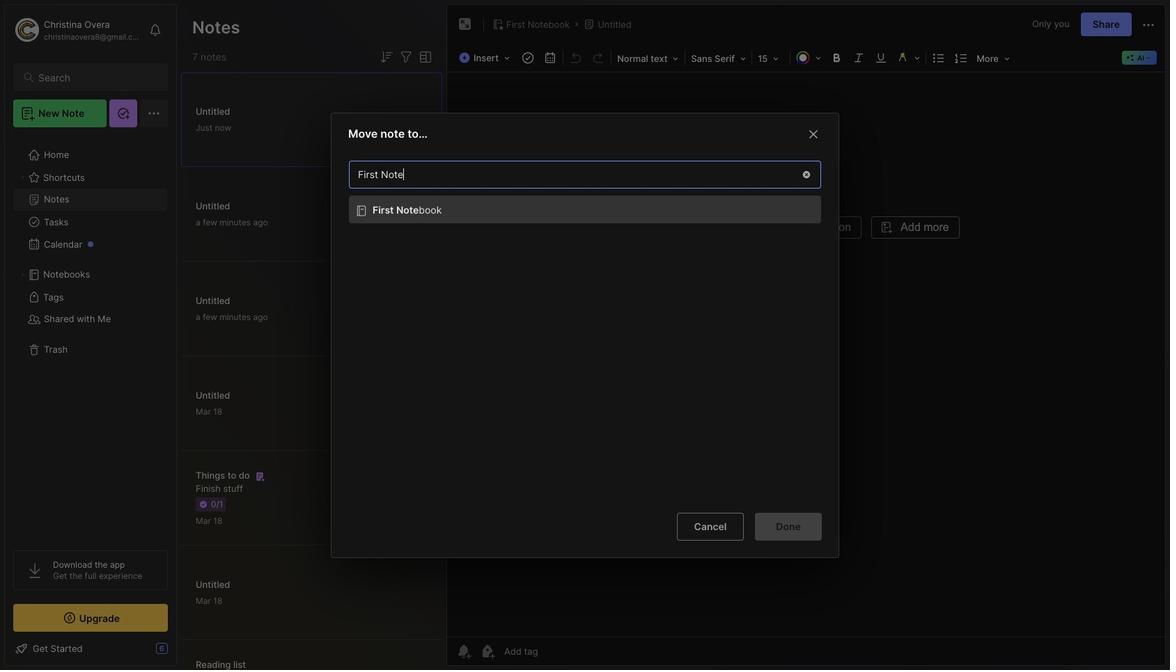 Task type: vqa. For each thing, say whether or not it's contained in the screenshot.
"Task" icon
yes



Task type: locate. For each thing, give the bounding box(es) containing it.
main element
[[0, 0, 181, 671]]

tree inside main element
[[5, 136, 176, 538]]

Find a location field
[[342, 153, 828, 502]]

row
[[342, 195, 821, 223]]

add tag image
[[479, 644, 496, 660]]

tree
[[5, 136, 176, 538]]

bold image
[[827, 48, 846, 68]]

italic image
[[849, 48, 869, 68]]

Find a location… text field
[[350, 163, 793, 186]]

insert image
[[455, 49, 517, 67]]

font size image
[[754, 49, 789, 67]]

font family image
[[687, 49, 750, 67]]

note window element
[[446, 4, 1166, 667]]

none search field inside main element
[[38, 69, 155, 86]]

highlight image
[[892, 48, 924, 68]]

None search field
[[38, 69, 155, 86]]

cell
[[349, 195, 821, 223]]

Note Editor text field
[[447, 72, 1165, 637]]



Task type: describe. For each thing, give the bounding box(es) containing it.
numbered list image
[[951, 48, 971, 68]]

expand note image
[[457, 16, 474, 33]]

close image
[[805, 125, 822, 142]]

cell inside find a location field
[[349, 195, 821, 223]]

heading level image
[[613, 49, 683, 67]]

Search text field
[[38, 71, 155, 84]]

more image
[[972, 49, 1014, 67]]

bulleted list image
[[929, 48, 949, 68]]

row inside find a location field
[[342, 195, 821, 223]]

calendar event image
[[541, 48, 560, 68]]

font color image
[[792, 48, 825, 68]]

task image
[[518, 48, 538, 68]]

add a reminder image
[[455, 644, 472, 660]]

expand notebooks image
[[18, 271, 26, 279]]

underline image
[[871, 48, 891, 68]]



